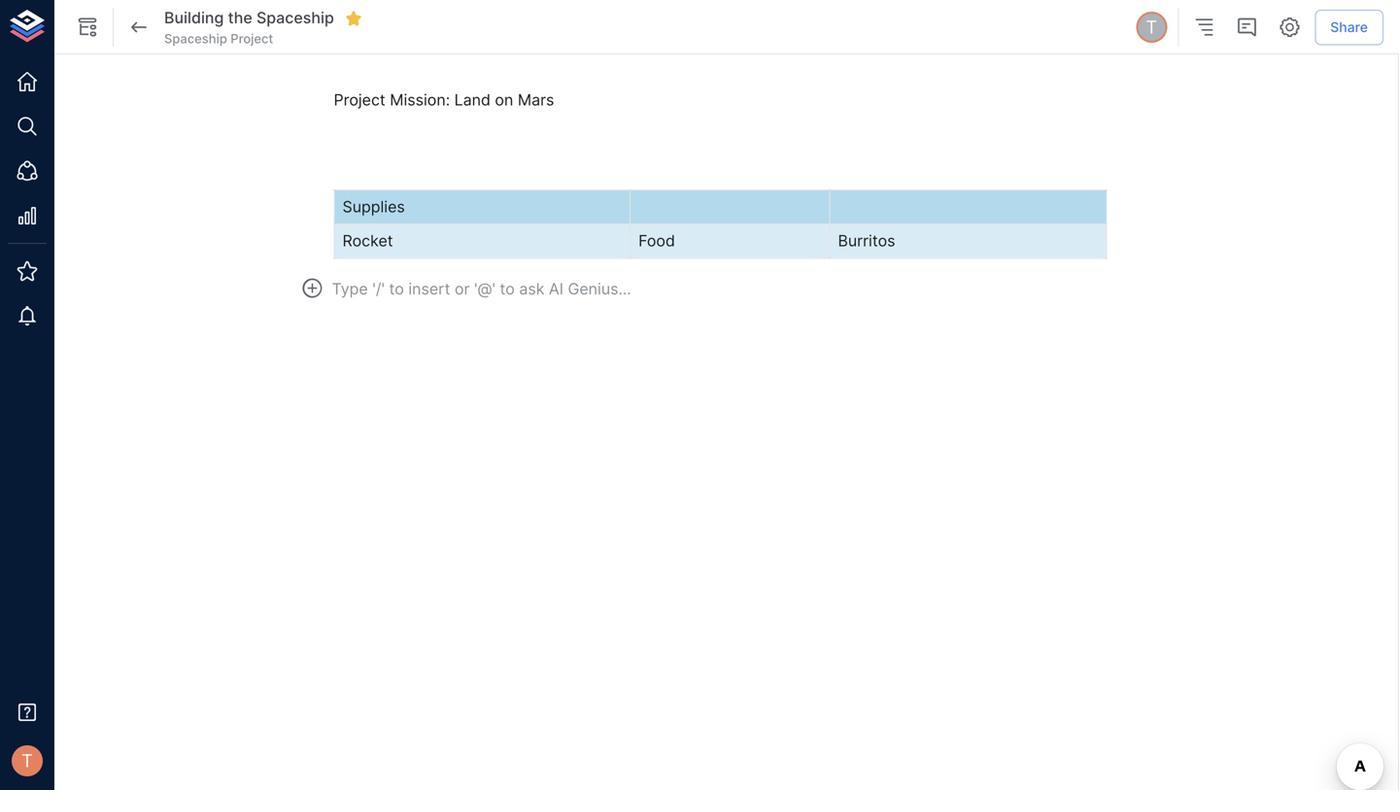 Task type: describe. For each thing, give the bounding box(es) containing it.
1 vertical spatial t button
[[6, 740, 49, 782]]

project mission: land on mars
[[334, 90, 554, 109]]

comments image
[[1235, 16, 1259, 39]]

burritos
[[838, 231, 895, 250]]

go back image
[[127, 16, 151, 39]]

building
[[164, 8, 224, 27]]

table of contents image
[[1193, 16, 1216, 39]]

building the spaceship
[[164, 8, 334, 27]]

1 horizontal spatial t button
[[1133, 9, 1170, 46]]

mars
[[518, 90, 554, 109]]

on
[[495, 90, 513, 109]]

1 horizontal spatial project
[[334, 90, 386, 109]]



Task type: vqa. For each thing, say whether or not it's contained in the screenshot.
Launch
no



Task type: locate. For each thing, give the bounding box(es) containing it.
food
[[639, 231, 675, 250]]

0 horizontal spatial t button
[[6, 740, 49, 782]]

t for the right t button
[[1146, 16, 1157, 38]]

0 horizontal spatial project
[[231, 31, 273, 46]]

spaceship down the building
[[164, 31, 227, 46]]

spaceship
[[257, 8, 334, 27], [164, 31, 227, 46]]

share
[[1331, 19, 1368, 35]]

supplies
[[343, 197, 405, 216]]

land
[[454, 90, 491, 109]]

settings image
[[1278, 16, 1301, 39]]

1 horizontal spatial spaceship
[[257, 8, 334, 27]]

mission:
[[390, 90, 450, 109]]

0 vertical spatial t button
[[1133, 9, 1170, 46]]

show wiki image
[[76, 16, 99, 39]]

remove favorite image
[[345, 10, 362, 27]]

spaceship project link
[[164, 30, 273, 48]]

1 vertical spatial project
[[334, 90, 386, 109]]

project left mission:
[[334, 90, 386, 109]]

0 vertical spatial spaceship
[[257, 8, 334, 27]]

share button
[[1315, 9, 1384, 45]]

1 vertical spatial spaceship
[[164, 31, 227, 46]]

0 horizontal spatial t
[[22, 750, 33, 771]]

the
[[228, 8, 252, 27]]

t for the bottom t button
[[22, 750, 33, 771]]

1 vertical spatial t
[[22, 750, 33, 771]]

project
[[231, 31, 273, 46], [334, 90, 386, 109]]

project down 'building the spaceship'
[[231, 31, 273, 46]]

0 horizontal spatial spaceship
[[164, 31, 227, 46]]

t
[[1146, 16, 1157, 38], [22, 750, 33, 771]]

0 vertical spatial project
[[231, 31, 273, 46]]

rocket
[[343, 231, 393, 250]]

t button
[[1133, 9, 1170, 46], [6, 740, 49, 782]]

1 horizontal spatial t
[[1146, 16, 1157, 38]]

0 vertical spatial t
[[1146, 16, 1157, 38]]

spaceship right the
[[257, 8, 334, 27]]

spaceship project
[[164, 31, 273, 46]]



